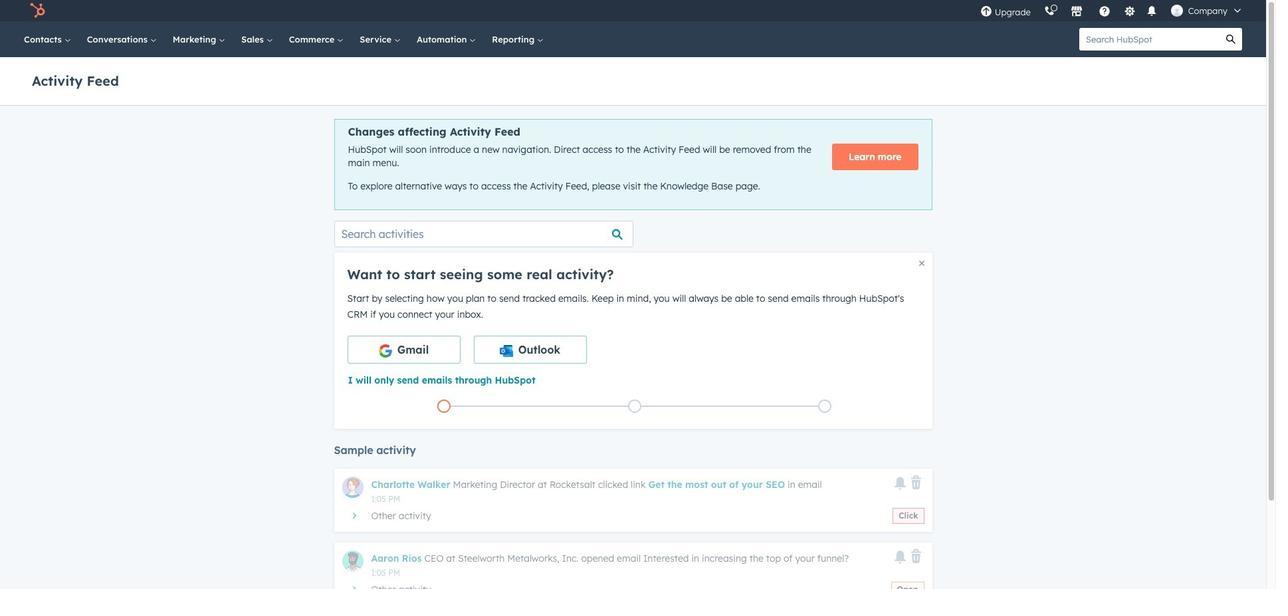 Task type: vqa. For each thing, say whether or not it's contained in the screenshot.
OPTION
yes



Task type: describe. For each thing, give the bounding box(es) containing it.
Search HubSpot search field
[[1080, 28, 1220, 51]]

Search activities search field
[[334, 221, 633, 247]]

jacob simon image
[[1171, 5, 1183, 17]]



Task type: locate. For each thing, give the bounding box(es) containing it.
onboarding.steps.sendtrackedemailingmail.title image
[[631, 403, 638, 410]]

onboarding.steps.finalstep.title image
[[822, 403, 828, 410]]

menu
[[974, 0, 1251, 21]]

None checkbox
[[347, 336, 460, 364], [474, 336, 587, 364], [347, 336, 460, 364], [474, 336, 587, 364]]

list
[[349, 397, 920, 415]]

marketplaces image
[[1071, 6, 1083, 18]]

close image
[[919, 260, 924, 266]]



